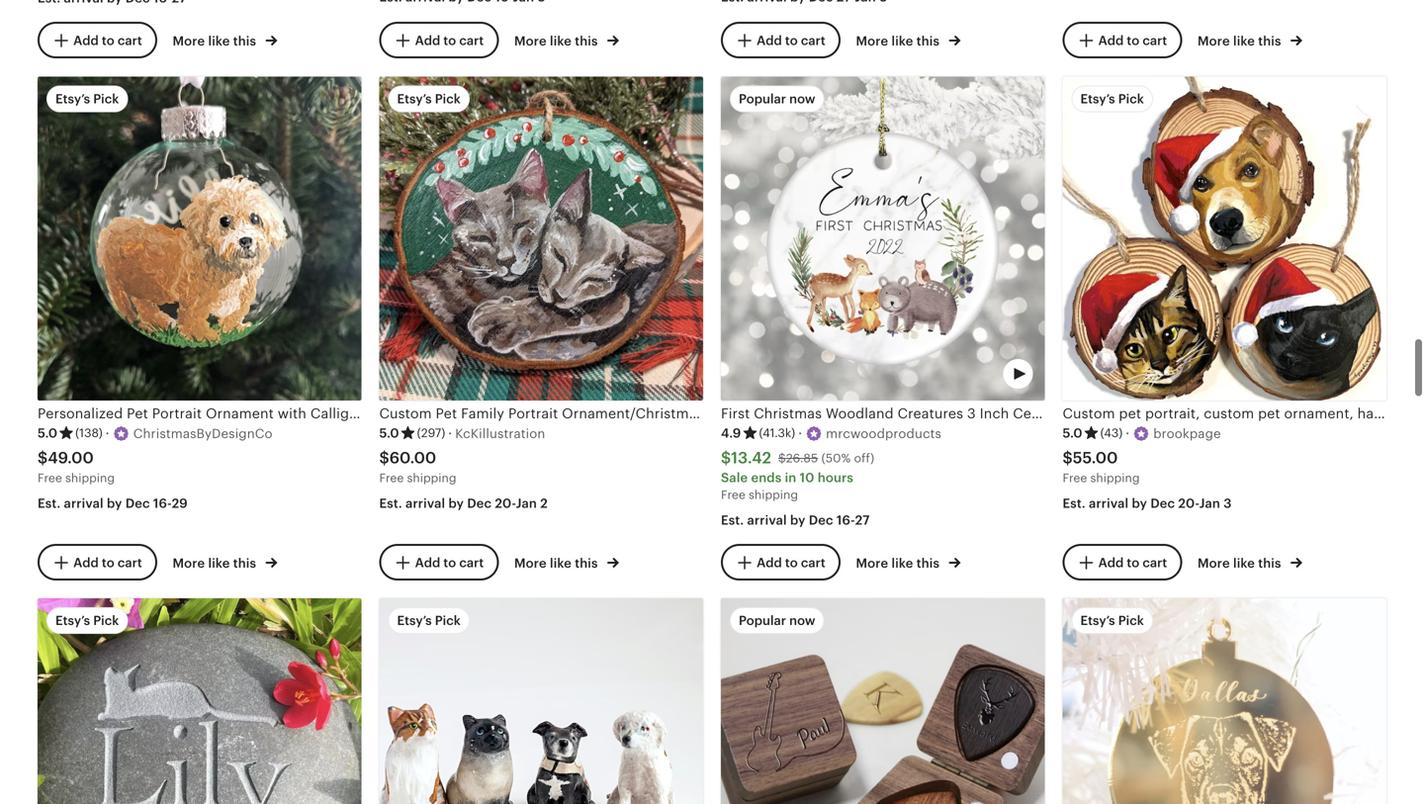 Task type: vqa. For each thing, say whether or not it's contained in the screenshot.
Pokemon Gameboy Keycap, Poke ESC Resin Keycap, Custom Pokemon Handmade Keycap, Pokemon Character Custom Keycap | Gift ideas "image"
no



Task type: describe. For each thing, give the bounding box(es) containing it.
49.00
[[48, 449, 94, 467]]

by for 49.00
[[107, 496, 122, 511]]

etsy's for custom pet family portrait ornament/christmas ornament/multiple pets/handmade ornament/gift for her/gift for him image
[[397, 91, 432, 106]]

2
[[541, 496, 548, 511]]

by for 55.00
[[1133, 496, 1148, 511]]

$ 60.00 free shipping
[[380, 449, 457, 485]]

$ up in
[[779, 452, 787, 465]]

1 etsy's pick link from the left
[[38, 599, 362, 805]]

custom wooden guitar picks box,personalized guitar pick box storage,wood guitar plectrum organizer music,gift for guitarist musician image
[[721, 599, 1045, 805]]

5.0 for 49.00
[[38, 426, 58, 441]]

arrival for 55.00
[[1090, 496, 1129, 511]]

20- for 60.00
[[495, 496, 516, 511]]

ornament
[[1146, 405, 1214, 421]]

3 etsy's pick link from the left
[[1063, 599, 1387, 805]]

off)
[[855, 452, 875, 465]]

creatures
[[898, 405, 964, 421]]

dec for 60.00
[[467, 496, 492, 511]]

10
[[800, 470, 815, 485]]

ceramic
[[1014, 405, 1070, 421]]

inch
[[980, 405, 1010, 421]]

custom pet family portrait ornament/christmas ornament/multiple pets/handmade ornament/gift for her/gift for him image
[[380, 76, 704, 401]]

product video element for first christmas woodland creatures 3 inch ceramic christmas ornament with gift box image
[[721, 76, 1045, 401]]

arrival down ends
[[748, 513, 787, 528]]

custom pet figurine or ornament | custom cat | custom dog | custom small pet | gift for pet lovers image
[[380, 599, 704, 805]]

1 christmas from the left
[[754, 405, 822, 421]]

60.00
[[390, 449, 437, 467]]

arrival for 49.00
[[64, 496, 104, 511]]

free for 49.00
[[38, 471, 62, 485]]

$ for 55.00
[[1063, 449, 1073, 467]]

pick for personalized pet portrait ornament with calligraphy - new pet - dog - cat - painting - christmas - custom memorial gift - memory - sympathy image
[[93, 91, 119, 106]]

$ for 60.00
[[380, 449, 390, 467]]

5.0 for 55.00
[[1063, 426, 1083, 441]]

est. arrival by dec 16-29
[[38, 496, 188, 511]]

16- for 13.42
[[837, 513, 856, 528]]

2 christmas from the left
[[1074, 405, 1142, 421]]

etsy's pick for custom pet family portrait ornament/christmas ornament/multiple pets/handmade ornament/gift for her/gift for him image
[[397, 91, 461, 106]]

with
[[1218, 405, 1249, 421]]

est. arrival by dec 20-jan 2
[[380, 496, 548, 511]]

est. arrival by dec 16-27
[[721, 513, 870, 528]]

0 horizontal spatial 3
[[968, 405, 977, 421]]

in
[[785, 470, 797, 485]]

jan for 60.00
[[516, 496, 537, 511]]

arrival for 60.00
[[406, 496, 446, 511]]

etsy's for personalized pet cat memorial stones - cherish your beloved companion's memories foreve image
[[55, 614, 90, 629]]

$ for 49.00
[[38, 449, 48, 467]]

29
[[172, 496, 188, 511]]

(50%
[[822, 452, 851, 465]]

1 popular from the top
[[739, 91, 787, 106]]

personalized pet portrait ornament with calligraphy - new pet - dog - cat - painting - christmas - custom memorial gift - memory - sympathy image
[[38, 76, 362, 401]]

now inside popular now link
[[790, 614, 816, 629]]

product video element for custom pet figurine or ornament | custom cat | custom dog | custom small pet | gift for pet lovers image
[[380, 599, 704, 805]]



Task type: locate. For each thing, give the bounding box(es) containing it.
add to cart
[[73, 33, 142, 48], [415, 33, 484, 48], [757, 33, 826, 48], [1099, 33, 1168, 48], [73, 556, 142, 571], [415, 556, 484, 571], [757, 556, 826, 571], [1099, 556, 1168, 571]]

first
[[721, 405, 751, 421]]

est. for 49.00
[[38, 496, 61, 511]]

arrival
[[64, 496, 104, 511], [406, 496, 446, 511], [1090, 496, 1129, 511], [748, 513, 787, 528]]

1 vertical spatial popular now
[[739, 614, 816, 629]]

etsy's pick for 'custom pet portrait, custom pet ornament, hand painted pet, pet ornament, pet lovers, cat ornament, dog ornament, pet gift' image
[[1081, 91, 1145, 106]]

26.85
[[787, 452, 819, 465]]

27
[[856, 513, 870, 528]]

3 5.0 from the left
[[1063, 426, 1083, 441]]

2 jan from the left
[[1200, 496, 1221, 511]]

shipping down ends
[[749, 488, 799, 502]]

etsy's pick for personalized pet cat memorial stones - cherish your beloved companion's memories foreve image
[[55, 614, 119, 629]]

pick for 'custom pet portrait, custom pet ornament, hand painted pet, pet ornament, pet lovers, cat ornament, dog ornament, pet gift' image
[[1119, 91, 1145, 106]]

cart
[[118, 33, 142, 48], [460, 33, 484, 48], [801, 33, 826, 48], [1143, 33, 1168, 48], [118, 556, 142, 571], [460, 556, 484, 571], [801, 556, 826, 571], [1143, 556, 1168, 571]]

1 5.0 from the left
[[38, 426, 58, 441]]

1 vertical spatial now
[[790, 614, 816, 629]]

etsy's pick link
[[38, 599, 362, 805], [380, 599, 704, 805], [1063, 599, 1387, 805]]

free down sale
[[721, 488, 746, 502]]

product video element for custom wooden guitar picks box,personalized guitar pick box storage,wood guitar plectrum organizer music,gift for guitarist musician image at bottom right
[[721, 599, 1045, 805]]

shipping down 60.00
[[407, 471, 457, 485]]

free inside $ 60.00 free shipping
[[380, 471, 404, 485]]

· for 60.00
[[449, 426, 452, 441]]

5.0 up the 49.00
[[38, 426, 58, 441]]

20- down ornament
[[1179, 496, 1200, 511]]

shipping down 55.00
[[1091, 471, 1140, 485]]

by
[[107, 496, 122, 511], [449, 496, 464, 511], [1133, 496, 1148, 511], [791, 513, 806, 528]]

3 · from the left
[[799, 426, 803, 441]]

by down $ 55.00 free shipping
[[1133, 496, 1148, 511]]

gift
[[1252, 405, 1278, 421]]

free for 55.00
[[1063, 471, 1088, 485]]

1 vertical spatial popular
[[739, 614, 787, 629]]

christmas up (43)
[[1074, 405, 1142, 421]]

est.
[[38, 496, 61, 511], [380, 496, 403, 511], [1063, 496, 1086, 511], [721, 513, 744, 528]]

1 now from the top
[[790, 91, 816, 106]]

$ 49.00 free shipping
[[38, 449, 115, 485]]

0 vertical spatial 3
[[968, 405, 977, 421]]

1 vertical spatial 3
[[1224, 496, 1233, 511]]

5.0
[[38, 426, 58, 441], [380, 426, 399, 441], [1063, 426, 1083, 441]]

· right (43)
[[1126, 426, 1130, 441]]

free inside '$ 49.00 free shipping'
[[38, 471, 62, 485]]

0 horizontal spatial etsy's pick link
[[38, 599, 362, 805]]

20- left '2'
[[495, 496, 516, 511]]

this
[[233, 34, 256, 49], [575, 34, 598, 49], [917, 34, 940, 49], [1259, 34, 1282, 49], [233, 556, 256, 571], [575, 556, 598, 571], [917, 556, 940, 571], [1259, 556, 1282, 571]]

20-
[[495, 496, 516, 511], [1179, 496, 1200, 511]]

·
[[106, 426, 110, 441], [449, 426, 452, 441], [799, 426, 803, 441], [1126, 426, 1130, 441]]

etsy's for personalized pet portrait ornament with calligraphy - new pet - dog - cat - painting - christmas - custom memorial gift - memory - sympathy image
[[55, 91, 90, 106]]

· for 13.42
[[799, 426, 803, 441]]

hours
[[818, 470, 854, 485]]

0 vertical spatial 16-
[[153, 496, 172, 511]]

shipping
[[65, 471, 115, 485], [407, 471, 457, 485], [1091, 471, 1140, 485], [749, 488, 799, 502]]

$ 55.00 free shipping
[[1063, 449, 1140, 485]]

3 left inch
[[968, 405, 977, 421]]

by down in
[[791, 513, 806, 528]]

0 vertical spatial popular
[[739, 91, 787, 106]]

1 · from the left
[[106, 426, 110, 441]]

1 vertical spatial 16-
[[837, 513, 856, 528]]

2 etsy's pick link from the left
[[380, 599, 704, 805]]

est. down '$ 49.00 free shipping'
[[38, 496, 61, 511]]

$ inside '$ 49.00 free shipping'
[[38, 449, 48, 467]]

0 vertical spatial popular now
[[739, 91, 816, 106]]

more like this link
[[173, 30, 277, 50], [515, 30, 619, 50], [856, 30, 961, 50], [1198, 30, 1303, 50], [173, 552, 277, 573], [515, 552, 619, 573], [856, 552, 961, 573], [1198, 552, 1303, 573]]

more
[[173, 34, 205, 49], [515, 34, 547, 49], [856, 34, 889, 49], [1198, 34, 1231, 49], [173, 556, 205, 571], [515, 556, 547, 571], [856, 556, 889, 571], [1198, 556, 1231, 571]]

· for 49.00
[[106, 426, 110, 441]]

dec for 49.00
[[126, 496, 150, 511]]

popular now
[[739, 91, 816, 106], [739, 614, 816, 629]]

· for 55.00
[[1126, 426, 1130, 441]]

2 now from the top
[[790, 614, 816, 629]]

first christmas woodland creatures 3 inch ceramic christmas ornament with gift box
[[721, 405, 1306, 421]]

shipping for 60.00
[[407, 471, 457, 485]]

free for 60.00
[[380, 471, 404, 485]]

popular now inside popular now link
[[739, 614, 816, 629]]

1 popular now from the top
[[739, 91, 816, 106]]

est. for 60.00
[[380, 496, 403, 511]]

custom pet portrait, custom pet ornament, hand painted pet, pet ornament, pet lovers, cat ornament, dog ornament, pet gift image
[[1063, 76, 1387, 401]]

5.0 up 60.00
[[380, 426, 399, 441]]

to
[[102, 33, 115, 48], [444, 33, 456, 48], [786, 33, 798, 48], [1128, 33, 1140, 48], [102, 556, 115, 571], [444, 556, 456, 571], [786, 556, 798, 571], [1128, 556, 1140, 571]]

2 5.0 from the left
[[380, 426, 399, 441]]

arrival down '$ 49.00 free shipping'
[[64, 496, 104, 511]]

shipping down the 49.00
[[65, 471, 115, 485]]

$ up sale
[[721, 449, 732, 467]]

0 horizontal spatial 5.0
[[38, 426, 58, 441]]

dec for 55.00
[[1151, 496, 1176, 511]]

jan down with
[[1200, 496, 1221, 511]]

ends
[[752, 470, 782, 485]]

20- for 55.00
[[1179, 496, 1200, 511]]

etsy's
[[55, 91, 90, 106], [397, 91, 432, 106], [1081, 91, 1116, 106], [55, 614, 90, 629], [397, 614, 432, 629], [1081, 614, 1116, 629]]

0 horizontal spatial jan
[[516, 496, 537, 511]]

(43)
[[1101, 427, 1123, 440]]

$ inside $ 60.00 free shipping
[[380, 449, 390, 467]]

arrival down $ 60.00 free shipping
[[406, 496, 446, 511]]

now
[[790, 91, 816, 106], [790, 614, 816, 629]]

$ up the est. arrival by dec 20-jan 2
[[380, 449, 390, 467]]

jan
[[516, 496, 537, 511], [1200, 496, 1221, 511]]

$ for 13.42
[[721, 449, 732, 467]]

shipping for 49.00
[[65, 471, 115, 485]]

est. arrival by dec 20-jan 3
[[1063, 496, 1233, 511]]

shipping inside $ 13.42 $ 26.85 (50% off) sale ends in 10 hours free shipping
[[749, 488, 799, 502]]

· right (297) on the bottom left of the page
[[449, 426, 452, 441]]

$ inside $ 55.00 free shipping
[[1063, 449, 1073, 467]]

shipping inside $ 55.00 free shipping
[[1091, 471, 1140, 485]]

add
[[73, 33, 99, 48], [415, 33, 441, 48], [757, 33, 783, 48], [1099, 33, 1124, 48], [73, 556, 99, 571], [415, 556, 441, 571], [757, 556, 783, 571], [1099, 556, 1124, 571]]

free inside $ 55.00 free shipping
[[1063, 471, 1088, 485]]

arrival down $ 55.00 free shipping
[[1090, 496, 1129, 511]]

2 popular now from the top
[[739, 614, 816, 629]]

(41.3k)
[[759, 427, 796, 440]]

free
[[38, 471, 62, 485], [380, 471, 404, 485], [1063, 471, 1088, 485], [721, 488, 746, 502]]

est. for 55.00
[[1063, 496, 1086, 511]]

(138)
[[75, 427, 103, 440]]

like
[[208, 34, 230, 49], [550, 34, 572, 49], [892, 34, 914, 49], [1234, 34, 1256, 49], [208, 556, 230, 571], [550, 556, 572, 571], [892, 556, 914, 571], [1234, 556, 1256, 571]]

13.42
[[732, 449, 772, 467]]

1 horizontal spatial 20-
[[1179, 496, 1200, 511]]

first christmas woodland creatures 3 inch ceramic christmas ornament with gift box image
[[721, 76, 1045, 401]]

pick for custom pet family portrait ornament/christmas ornament/multiple pets/handmade ornament/gift for her/gift for him image
[[435, 91, 461, 106]]

woodland
[[826, 405, 894, 421]]

shipping for 55.00
[[1091, 471, 1140, 485]]

dec left 29
[[126, 496, 150, 511]]

by down '$ 49.00 free shipping'
[[107, 496, 122, 511]]

1 horizontal spatial 16-
[[837, 513, 856, 528]]

free inside $ 13.42 $ 26.85 (50% off) sale ends in 10 hours free shipping
[[721, 488, 746, 502]]

by down $ 60.00 free shipping
[[449, 496, 464, 511]]

1 horizontal spatial jan
[[1200, 496, 1221, 511]]

2 20- from the left
[[1179, 496, 1200, 511]]

personalized pet cat memorial stones - cherish your beloved companion's memories foreve image
[[38, 599, 362, 805]]

etsy's pick
[[55, 91, 119, 106], [397, 91, 461, 106], [1081, 91, 1145, 106], [55, 614, 119, 629], [397, 614, 461, 629], [1081, 614, 1145, 629]]

0 horizontal spatial christmas
[[754, 405, 822, 421]]

dec
[[126, 496, 150, 511], [467, 496, 492, 511], [1151, 496, 1176, 511], [809, 513, 834, 528]]

popular now link
[[721, 599, 1045, 805]]

(297)
[[417, 427, 446, 440]]

16-
[[153, 496, 172, 511], [837, 513, 856, 528]]

$ down ceramic
[[1063, 449, 1073, 467]]

etsy's for 'custom pet portrait, custom pet ornament, hand painted pet, pet ornament, pet lovers, cat ornament, dog ornament, pet gift' image
[[1081, 91, 1116, 106]]

jan for 55.00
[[1200, 496, 1221, 511]]

shipping inside '$ 49.00 free shipping'
[[65, 471, 115, 485]]

0 vertical spatial now
[[790, 91, 816, 106]]

shipping inside $ 60.00 free shipping
[[407, 471, 457, 485]]

product video element for pet picture ornament, pet portrait, laser cut engraved christmas ornament, custom, wood, acrylic, personalized pet, dog lover gift, keepsake
[[1063, 599, 1387, 805]]

$ up est. arrival by dec 16-29
[[38, 449, 48, 467]]

5.0 for 60.00
[[380, 426, 399, 441]]

4 · from the left
[[1126, 426, 1130, 441]]

pick
[[93, 91, 119, 106], [435, 91, 461, 106], [1119, 91, 1145, 106], [93, 614, 119, 629], [435, 614, 461, 629], [1119, 614, 1145, 629]]

2 · from the left
[[449, 426, 452, 441]]

1 jan from the left
[[516, 496, 537, 511]]

est. down $ 55.00 free shipping
[[1063, 496, 1086, 511]]

jan left '2'
[[516, 496, 537, 511]]

popular
[[739, 91, 787, 106], [739, 614, 787, 629]]

0 horizontal spatial 20-
[[495, 496, 516, 511]]

free down 60.00
[[380, 471, 404, 485]]

pet picture ornament, pet portrait, laser cut engraved christmas ornament, custom, wood, acrylic, personalized pet, dog lover gift, keepsake image
[[1063, 599, 1387, 805]]

3
[[968, 405, 977, 421], [1224, 496, 1233, 511]]

est. down $ 60.00 free shipping
[[380, 496, 403, 511]]

by for 60.00
[[449, 496, 464, 511]]

christmas
[[754, 405, 822, 421], [1074, 405, 1142, 421]]

2 horizontal spatial 5.0
[[1063, 426, 1083, 441]]

1 horizontal spatial etsy's pick link
[[380, 599, 704, 805]]

$ 13.42 $ 26.85 (50% off) sale ends in 10 hours free shipping
[[721, 449, 875, 502]]

$
[[38, 449, 48, 467], [380, 449, 390, 467], [721, 449, 732, 467], [1063, 449, 1073, 467], [779, 452, 787, 465]]

sale
[[721, 470, 748, 485]]

est. down sale
[[721, 513, 744, 528]]

dec left 27
[[809, 513, 834, 528]]

1 horizontal spatial christmas
[[1074, 405, 1142, 421]]

free down the 49.00
[[38, 471, 62, 485]]

dec down ornament
[[1151, 496, 1176, 511]]

0 horizontal spatial 16-
[[153, 496, 172, 511]]

16- for 49.00
[[153, 496, 172, 511]]

product video element
[[721, 76, 1045, 401], [380, 599, 704, 805], [721, 599, 1045, 805], [1063, 599, 1387, 805]]

popular inside popular now link
[[739, 614, 787, 629]]

55.00
[[1073, 449, 1119, 467]]

· right (41.3k)
[[799, 426, 803, 441]]

5.0 up 55.00
[[1063, 426, 1083, 441]]

christmas up (41.3k)
[[754, 405, 822, 421]]

more like this
[[173, 34, 260, 49], [515, 34, 602, 49], [856, 34, 943, 49], [1198, 34, 1285, 49], [173, 556, 260, 571], [515, 556, 602, 571], [856, 556, 943, 571], [1198, 556, 1285, 571]]

4.9
[[721, 426, 742, 441]]

2 horizontal spatial etsy's pick link
[[1063, 599, 1387, 805]]

etsy's pick for personalized pet portrait ornament with calligraphy - new pet - dog - cat - painting - christmas - custom memorial gift - memory - sympathy image
[[55, 91, 119, 106]]

1 20- from the left
[[495, 496, 516, 511]]

2 popular from the top
[[739, 614, 787, 629]]

3 down with
[[1224, 496, 1233, 511]]

free down 55.00
[[1063, 471, 1088, 485]]

pick for personalized pet cat memorial stones - cherish your beloved companion's memories foreve image
[[93, 614, 119, 629]]

1 horizontal spatial 5.0
[[380, 426, 399, 441]]

1 horizontal spatial 3
[[1224, 496, 1233, 511]]

box
[[1281, 405, 1306, 421]]

· right (138)
[[106, 426, 110, 441]]

dec left '2'
[[467, 496, 492, 511]]

add to cart button
[[38, 22, 157, 59], [380, 22, 499, 59], [721, 22, 841, 59], [1063, 22, 1183, 59], [38, 544, 157, 581], [380, 544, 499, 581], [721, 544, 841, 581], [1063, 544, 1183, 581]]



